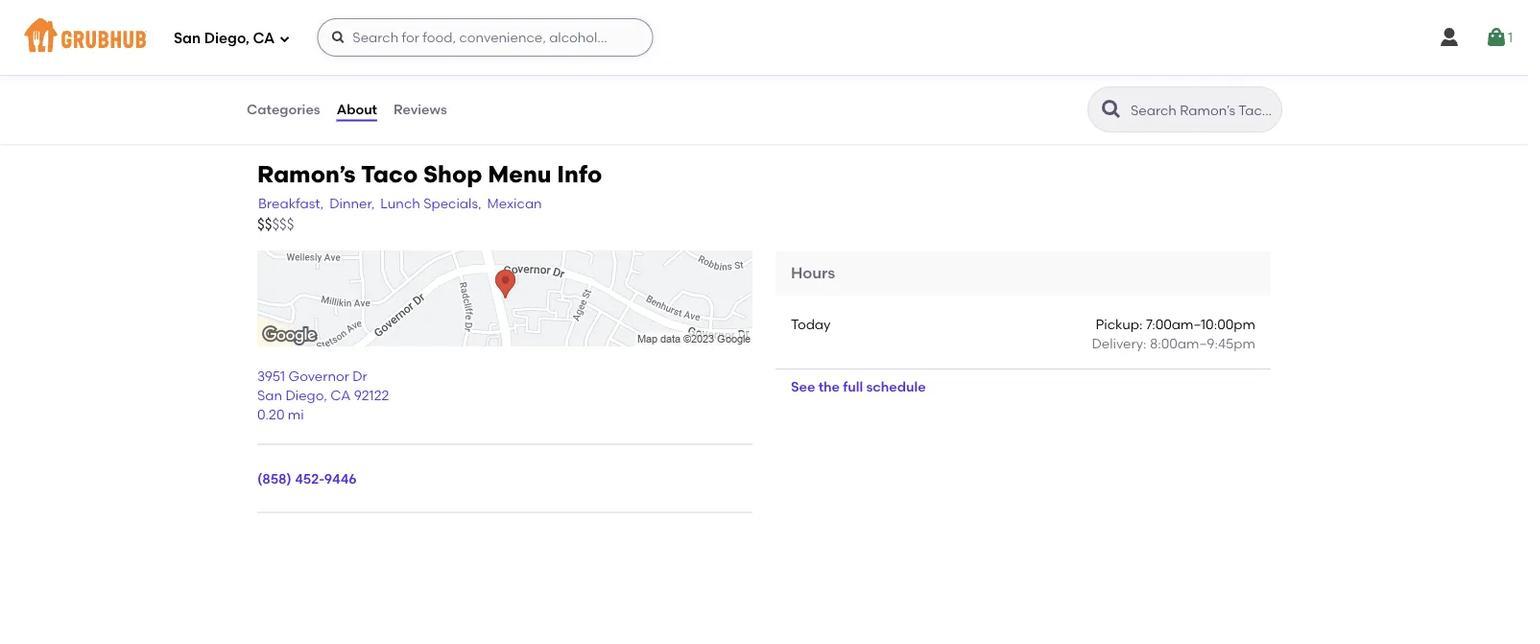 Task type: vqa. For each thing, say whether or not it's contained in the screenshot.
92122
yes



Task type: describe. For each thing, give the bounding box(es) containing it.
9446
[[324, 471, 357, 487]]

lunch specials, button
[[380, 193, 483, 215]]

the
[[819, 379, 840, 395]]

pickup: 7:00am–10:00pm delivery: 8:00am–9:45pm
[[1092, 316, 1256, 352]]

0.20
[[257, 407, 285, 423]]

diego
[[286, 387, 324, 404]]

Search for food, convenience, alcohol... search field
[[317, 18, 653, 57]]

taco
[[361, 160, 418, 188]]

breakfast
[[260, 17, 322, 33]]

mexican
[[487, 195, 542, 212]]

svg image
[[1439, 26, 1462, 49]]

see the full schedule button
[[776, 370, 942, 405]]

3951 governor dr san diego , ca 92122 0.20 mi
[[257, 368, 389, 423]]

reviews button
[[393, 75, 448, 144]]

diego,
[[204, 30, 250, 47]]

today
[[791, 316, 831, 332]]

schedule
[[867, 379, 926, 395]]

see the full schedule
[[791, 379, 926, 395]]

1 horizontal spatial svg image
[[331, 30, 346, 45]]

ramon's taco shop menu info
[[257, 160, 602, 188]]

full
[[844, 379, 864, 395]]

dr
[[353, 368, 368, 384]]

(858) 452-9446
[[257, 471, 357, 487]]

menu
[[488, 160, 552, 188]]

(858) 452-9446 button
[[257, 470, 357, 489]]

mexican button
[[487, 193, 543, 215]]

see
[[791, 379, 816, 395]]

0 horizontal spatial svg image
[[279, 33, 290, 45]]

reviews
[[394, 101, 447, 118]]

categories
[[247, 101, 320, 118]]

breakfast, dinner, lunch specials, mexican
[[258, 195, 542, 212]]

7:00am–10:00pm
[[1147, 316, 1256, 332]]

svg image inside 1 "button"
[[1486, 26, 1509, 49]]

search icon image
[[1101, 98, 1124, 121]]

ca inside main navigation navigation
[[253, 30, 275, 47]]

about
[[337, 101, 377, 118]]

8:00am–9:45pm
[[1150, 336, 1256, 352]]

$$$$$
[[257, 216, 294, 233]]

governor
[[289, 368, 349, 384]]



Task type: locate. For each thing, give the bounding box(es) containing it.
san diego, ca
[[174, 30, 275, 47]]

delivery:
[[1092, 336, 1147, 352]]

san inside 3951 governor dr san diego , ca 92122 0.20 mi
[[257, 387, 282, 404]]

svg image right svg icon
[[1486, 26, 1509, 49]]

92122
[[354, 387, 389, 404]]

quesadillas
[[246, 37, 322, 54]]

san left diego,
[[174, 30, 201, 47]]

specials,
[[424, 195, 482, 212]]

mi
[[288, 407, 304, 423]]

4.
[[246, 17, 257, 33]]

dinner, button
[[329, 193, 376, 215]]

1
[[1509, 29, 1514, 45]]

svg image
[[1486, 26, 1509, 49], [331, 30, 346, 45], [279, 33, 290, 45]]

0 horizontal spatial san
[[174, 30, 201, 47]]

1 horizontal spatial san
[[257, 387, 282, 404]]

san up 0.20
[[257, 387, 282, 404]]

dinner,
[[330, 195, 375, 212]]

452-
[[295, 471, 324, 487]]

about button
[[336, 75, 378, 144]]

ca inside 3951 governor dr san diego , ca 92122 0.20 mi
[[331, 387, 351, 404]]

3951
[[257, 368, 285, 384]]

1 vertical spatial ca
[[331, 387, 351, 404]]

shop
[[424, 160, 483, 188]]

2 horizontal spatial svg image
[[1486, 26, 1509, 49]]

0 horizontal spatial ca
[[253, 30, 275, 47]]

0 vertical spatial san
[[174, 30, 201, 47]]

categories button
[[246, 75, 321, 144]]

4. breakfast quesadillas
[[246, 17, 322, 54]]

lunch
[[381, 195, 420, 212]]

san inside main navigation navigation
[[174, 30, 201, 47]]

ca right ,
[[331, 387, 351, 404]]

Search Ramon's Taco Shop search field
[[1129, 101, 1276, 119]]

1 button
[[1486, 20, 1514, 55]]

pickup:
[[1096, 316, 1143, 332]]

1 horizontal spatial ca
[[331, 387, 351, 404]]

info
[[557, 160, 602, 188]]

breakfast,
[[258, 195, 324, 212]]

ramon's
[[257, 160, 356, 188]]

,
[[324, 387, 327, 404]]

4. breakfast quesadillas tab
[[246, 15, 380, 56]]

0 vertical spatial ca
[[253, 30, 275, 47]]

breakfast, button
[[257, 193, 325, 215]]

svg image right 4.
[[279, 33, 290, 45]]

1 vertical spatial san
[[257, 387, 282, 404]]

hours
[[791, 264, 836, 282]]

ca
[[253, 30, 275, 47], [331, 387, 351, 404]]

san
[[174, 30, 201, 47], [257, 387, 282, 404]]

$$
[[257, 216, 272, 233]]

main navigation navigation
[[0, 0, 1529, 75]]

ca right diego,
[[253, 30, 275, 47]]

svg image right breakfast
[[331, 30, 346, 45]]

(858)
[[257, 471, 292, 487]]



